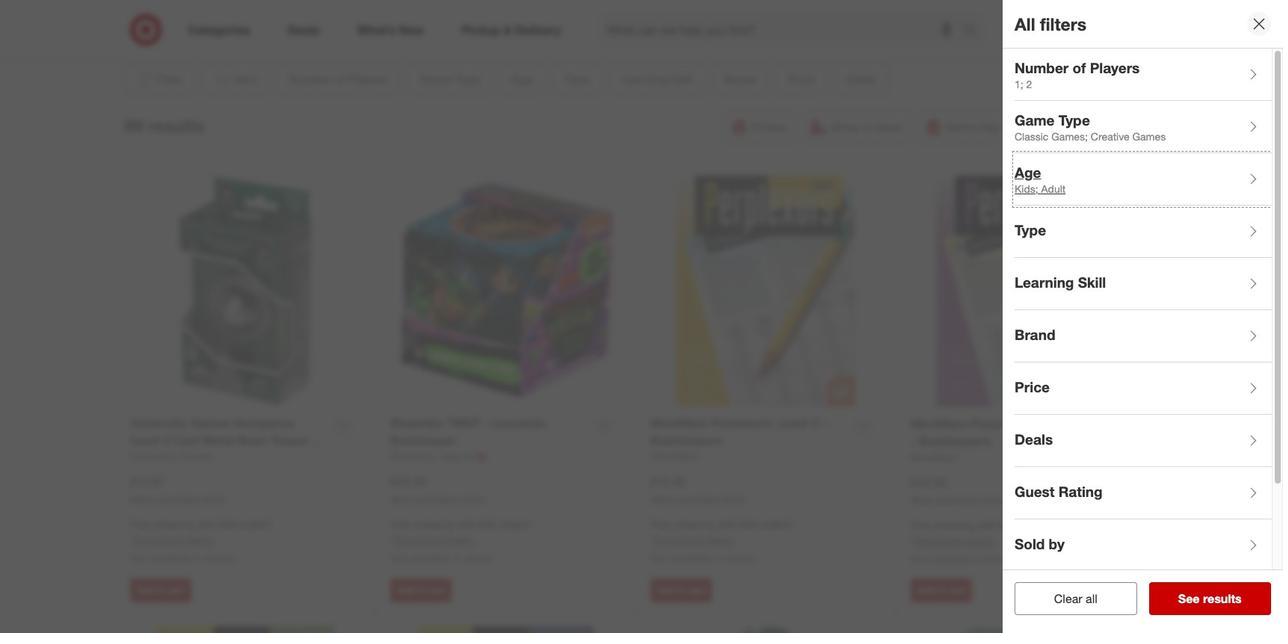 Task type: describe. For each thing, give the bounding box(es) containing it.
99 results
[[125, 115, 204, 136]]

number
[[1015, 59, 1069, 76]]

players
[[1090, 59, 1140, 76]]

clear all
[[1054, 592, 1098, 607]]

online inside $25.99 when purchased online
[[461, 494, 485, 505]]

game type classic games; creative games
[[1015, 111, 1166, 143]]

clear
[[1054, 592, 1083, 607]]

$14.87
[[130, 474, 166, 489]]

all filters
[[1015, 13, 1087, 34]]

type inside game type classic games; creative games
[[1059, 111, 1090, 128]]

all filters dialog
[[1003, 0, 1283, 633]]

search
[[957, 24, 993, 39]]

results for see results
[[1203, 592, 1242, 607]]

see
[[1179, 592, 1200, 607]]

creative
[[1091, 130, 1130, 143]]

game
[[1015, 111, 1055, 128]]

sold
[[1015, 535, 1045, 552]]

rating
[[1059, 483, 1103, 500]]

results for 99 results
[[148, 115, 204, 136]]

1 horizontal spatial $16.95
[[911, 475, 947, 490]]

skill
[[1078, 273, 1106, 291]]

games
[[1133, 130, 1166, 143]]

filters
[[1040, 13, 1087, 34]]

age
[[1015, 164, 1041, 181]]

99
[[125, 115, 144, 136]]

when inside $25.99 when purchased online
[[390, 494, 414, 505]]

games;
[[1052, 130, 1088, 143]]

when inside the $14.87 when purchased online
[[130, 494, 153, 505]]

sponsored
[[1041, 36, 1085, 47]]

deals
[[1015, 431, 1053, 448]]

sold by button
[[1015, 520, 1272, 572]]

guest
[[1015, 483, 1055, 500]]

purchased inside $25.99 when purchased online
[[416, 494, 459, 505]]

price button
[[1015, 363, 1272, 415]]



Task type: locate. For each thing, give the bounding box(es) containing it.
0 horizontal spatial results
[[148, 115, 204, 136]]

available
[[150, 552, 190, 565], [410, 552, 451, 565], [670, 552, 711, 565], [931, 553, 971, 566]]

see results
[[1179, 592, 1242, 607]]

all
[[1086, 592, 1098, 607]]

apply.
[[187, 534, 215, 547], [447, 534, 475, 547], [707, 534, 735, 547], [968, 535, 996, 548]]

learning
[[1015, 273, 1074, 291]]

0 horizontal spatial $16.95 when purchased online
[[651, 474, 746, 505]]

What can we help you find? suggestions appear below search field
[[598, 13, 968, 46]]

not
[[130, 552, 147, 565], [390, 552, 407, 565], [651, 552, 668, 565], [911, 553, 928, 566]]

stores
[[204, 552, 233, 565], [465, 552, 494, 565], [725, 552, 754, 565], [985, 553, 1014, 566]]

when
[[130, 494, 153, 505], [390, 494, 414, 505], [651, 494, 674, 505], [911, 495, 934, 506]]

brand button
[[1015, 310, 1272, 363]]

see results button
[[1149, 583, 1271, 616]]

adult
[[1042, 183, 1066, 195]]

results right see
[[1203, 592, 1242, 607]]

1 vertical spatial type
[[1015, 221, 1047, 238]]

free shipping with $35 orders* * exclusions apply. not available in stores
[[130, 519, 273, 565], [390, 519, 533, 565], [651, 519, 793, 565], [911, 519, 1053, 566]]

$16.95 when purchased online
[[651, 474, 746, 505], [911, 475, 1006, 506]]

orders*
[[239, 519, 273, 531], [499, 519, 533, 531], [759, 519, 793, 531], [1020, 519, 1053, 532]]

0 horizontal spatial $16.95
[[651, 474, 687, 489]]

age kids; adult
[[1015, 164, 1066, 195]]

search button
[[957, 13, 993, 49]]

1 horizontal spatial $16.95 when purchased online
[[911, 475, 1006, 506]]

$35
[[219, 519, 236, 531], [479, 519, 496, 531], [740, 519, 756, 531], [1000, 519, 1017, 532]]

exclusions
[[134, 534, 184, 547], [394, 534, 444, 547], [654, 534, 704, 547], [915, 535, 965, 548]]

type inside button
[[1015, 221, 1047, 238]]

learning skill
[[1015, 273, 1106, 291]]

exclusions apply. button
[[134, 533, 215, 548], [394, 533, 475, 548], [654, 533, 735, 548], [915, 534, 996, 549]]

online
[[201, 494, 225, 505], [461, 494, 485, 505], [722, 494, 746, 505], [982, 495, 1006, 506]]

deals button
[[1015, 415, 1272, 467]]

in
[[193, 552, 202, 565], [454, 552, 462, 565], [714, 552, 722, 565], [974, 553, 982, 566]]

*
[[130, 534, 134, 547], [390, 534, 394, 547], [651, 534, 654, 547], [911, 535, 915, 548]]

$14.87 when purchased online
[[130, 474, 225, 505]]

0 vertical spatial results
[[148, 115, 204, 136]]

type down kids;
[[1015, 221, 1047, 238]]

with
[[197, 519, 216, 531], [457, 519, 476, 531], [717, 519, 737, 531], [978, 519, 997, 532]]

online inside the $14.87 when purchased online
[[201, 494, 225, 505]]

1;
[[1015, 78, 1024, 91]]

purchased inside the $14.87 when purchased online
[[156, 494, 199, 505]]

1 vertical spatial results
[[1203, 592, 1242, 607]]

results right 99 at the top of the page
[[148, 115, 204, 136]]

kids;
[[1015, 183, 1039, 195]]

shipping
[[154, 519, 194, 531], [414, 519, 454, 531], [674, 519, 714, 531], [935, 519, 975, 532]]

clear all button
[[1015, 583, 1137, 616]]

guest rating button
[[1015, 467, 1272, 520]]

price
[[1015, 378, 1050, 395]]

all
[[1015, 13, 1036, 34]]

$16.95
[[651, 474, 687, 489], [911, 475, 947, 490]]

learning skill button
[[1015, 258, 1272, 310]]

1 horizontal spatial type
[[1059, 111, 1090, 128]]

0 horizontal spatial type
[[1015, 221, 1047, 238]]

classic
[[1015, 130, 1049, 143]]

free
[[130, 519, 151, 531], [390, 519, 411, 531], [651, 519, 671, 531], [911, 519, 932, 532]]

number of players 1; 2
[[1015, 59, 1140, 91]]

2
[[1027, 78, 1032, 91]]

purchased
[[156, 494, 199, 505], [416, 494, 459, 505], [676, 494, 719, 505], [937, 495, 979, 506]]

results
[[148, 115, 204, 136], [1203, 592, 1242, 607]]

$25.99 when purchased online
[[390, 474, 485, 505]]

1 horizontal spatial results
[[1203, 592, 1242, 607]]

type button
[[1015, 206, 1272, 258]]

results inside button
[[1203, 592, 1242, 607]]

0 vertical spatial type
[[1059, 111, 1090, 128]]

type
[[1059, 111, 1090, 128], [1015, 221, 1047, 238]]

by
[[1049, 535, 1065, 552]]

of
[[1073, 59, 1086, 76]]

$25.99
[[390, 474, 426, 489]]

sold by
[[1015, 535, 1065, 552]]

type up the games;
[[1059, 111, 1090, 128]]

brand
[[1015, 326, 1056, 343]]

guest rating
[[1015, 483, 1103, 500]]

advertisement region
[[187, 0, 1085, 35]]



Task type: vqa. For each thing, say whether or not it's contained in the screenshot.
THE
no



